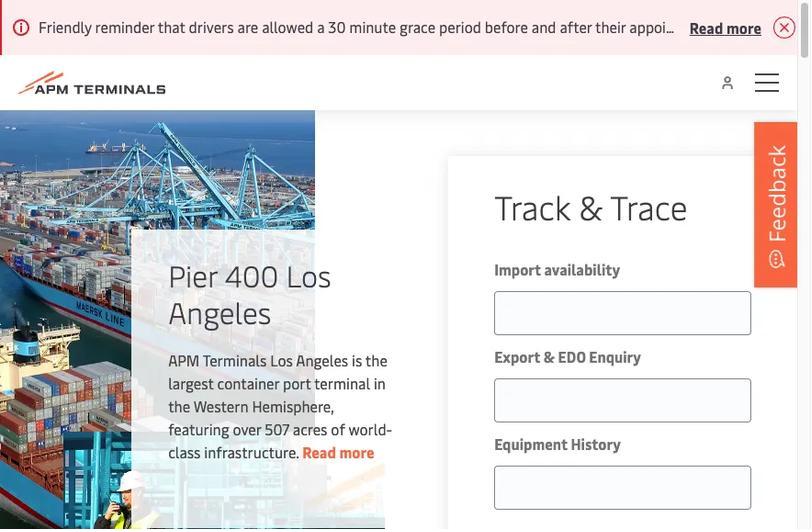 Task type: locate. For each thing, give the bounding box(es) containing it.
0 vertical spatial los
[[286, 256, 332, 295]]

1 vertical spatial read more
[[303, 442, 375, 463]]

acres
[[293, 419, 328, 440]]

1 horizontal spatial angeles
[[296, 350, 349, 371]]

infrastructure.
[[204, 442, 299, 463]]

1 horizontal spatial more
[[727, 17, 762, 37]]

la secondary image
[[64, 432, 385, 530]]

close alert image
[[774, 17, 796, 39]]

more
[[727, 17, 762, 37], [340, 442, 375, 463]]

0 vertical spatial more
[[727, 17, 762, 37]]

read more down of
[[303, 442, 375, 463]]

feedback button
[[755, 122, 801, 288]]

1 horizontal spatial &
[[579, 184, 603, 229]]

apm
[[168, 350, 200, 371]]

apm terminals los angeles is the largest container port terminal in the western hemisphere, featuring over 507 acres of world- class infrastructure.
[[168, 350, 393, 463]]

los up port
[[270, 350, 293, 371]]

507
[[265, 419, 289, 440]]

more down world-
[[340, 442, 375, 463]]

pier 400 los angeles
[[168, 256, 332, 332]]

0 vertical spatial the
[[366, 350, 388, 371]]

read left the close alert icon
[[690, 17, 724, 37]]

1 horizontal spatial read more
[[690, 17, 762, 37]]

los
[[286, 256, 332, 295], [270, 350, 293, 371]]

read down the acres
[[303, 442, 336, 463]]

terminals
[[203, 350, 267, 371]]

los right 400
[[286, 256, 332, 295]]

angeles up terminal
[[296, 350, 349, 371]]

trace
[[611, 184, 688, 229]]

1 vertical spatial the
[[168, 396, 190, 417]]

read more link
[[303, 442, 375, 463]]

availability
[[545, 259, 621, 280]]

read more
[[690, 17, 762, 37], [303, 442, 375, 463]]

the down largest on the left of page
[[168, 396, 190, 417]]

& left edo
[[544, 347, 555, 367]]

enquiry
[[590, 347, 642, 367]]

los inside apm terminals los angeles is the largest container port terminal in the western hemisphere, featuring over 507 acres of world- class infrastructure.
[[270, 350, 293, 371]]

0 vertical spatial &
[[579, 184, 603, 229]]

1 vertical spatial &
[[544, 347, 555, 367]]

the right is
[[366, 350, 388, 371]]

&
[[579, 184, 603, 229], [544, 347, 555, 367]]

& for trace
[[579, 184, 603, 229]]

0 horizontal spatial angeles
[[168, 292, 272, 332]]

0 horizontal spatial read more
[[303, 442, 375, 463]]

read
[[690, 17, 724, 37], [303, 442, 336, 463]]

1 vertical spatial read
[[303, 442, 336, 463]]

class
[[168, 442, 201, 463]]

angeles inside apm terminals los angeles is the largest container port terminal in the western hemisphere, featuring over 507 acres of world- class infrastructure.
[[296, 350, 349, 371]]

1 vertical spatial los
[[270, 350, 293, 371]]

1 horizontal spatial read
[[690, 17, 724, 37]]

1 vertical spatial angeles
[[296, 350, 349, 371]]

more for read more link
[[340, 442, 375, 463]]

more left the close alert icon
[[727, 17, 762, 37]]

0 horizontal spatial more
[[340, 442, 375, 463]]

read for read more link
[[303, 442, 336, 463]]

import availability
[[495, 259, 621, 280]]

los inside pier 400 los angeles
[[286, 256, 332, 295]]

0 vertical spatial read
[[690, 17, 724, 37]]

0 horizontal spatial the
[[168, 396, 190, 417]]

track & trace
[[495, 184, 688, 229]]

track
[[495, 184, 571, 229]]

0 horizontal spatial read
[[303, 442, 336, 463]]

port
[[283, 373, 311, 394]]

read more button
[[690, 16, 762, 39]]

1 horizontal spatial the
[[366, 350, 388, 371]]

angeles inside pier 400 los angeles
[[168, 292, 272, 332]]

western
[[194, 396, 249, 417]]

of
[[331, 419, 345, 440]]

more inside button
[[727, 17, 762, 37]]

read inside read more button
[[690, 17, 724, 37]]

1 vertical spatial more
[[340, 442, 375, 463]]

the
[[366, 350, 388, 371], [168, 396, 190, 417]]

0 vertical spatial angeles
[[168, 292, 272, 332]]

0 horizontal spatial &
[[544, 347, 555, 367]]

0 vertical spatial read more
[[690, 17, 762, 37]]

read more left the close alert icon
[[690, 17, 762, 37]]

& left trace
[[579, 184, 603, 229]]

angeles
[[168, 292, 272, 332], [296, 350, 349, 371]]

read more for read more button
[[690, 17, 762, 37]]

angeles up terminals at the bottom left
[[168, 292, 272, 332]]



Task type: vqa. For each thing, say whether or not it's contained in the screenshot.
Los Angeles Link to the top
no



Task type: describe. For each thing, give the bounding box(es) containing it.
terminal
[[315, 373, 371, 394]]

export & edo enquiry
[[495, 347, 642, 367]]

edo
[[559, 347, 586, 367]]

largest
[[168, 373, 214, 394]]

world-
[[349, 419, 393, 440]]

history
[[571, 434, 621, 454]]

is
[[352, 350, 363, 371]]

pier
[[168, 256, 218, 295]]

hemisphere,
[[252, 396, 334, 417]]

more for read more button
[[727, 17, 762, 37]]

in
[[374, 373, 386, 394]]

container
[[218, 373, 280, 394]]

los for 400
[[286, 256, 332, 295]]

featuring
[[168, 419, 230, 440]]

over
[[233, 419, 261, 440]]

import
[[495, 259, 541, 280]]

feedback
[[762, 145, 793, 243]]

& for edo
[[544, 347, 555, 367]]

los for terminals
[[270, 350, 293, 371]]

equipment
[[495, 434, 568, 454]]

angeles for terminals
[[296, 350, 349, 371]]

read more for read more link
[[303, 442, 375, 463]]

los angeles pier 400 image
[[0, 110, 316, 530]]

equipment history
[[495, 434, 621, 454]]

export
[[495, 347, 541, 367]]

angeles for 400
[[168, 292, 272, 332]]

400
[[225, 256, 279, 295]]

read for read more button
[[690, 17, 724, 37]]



